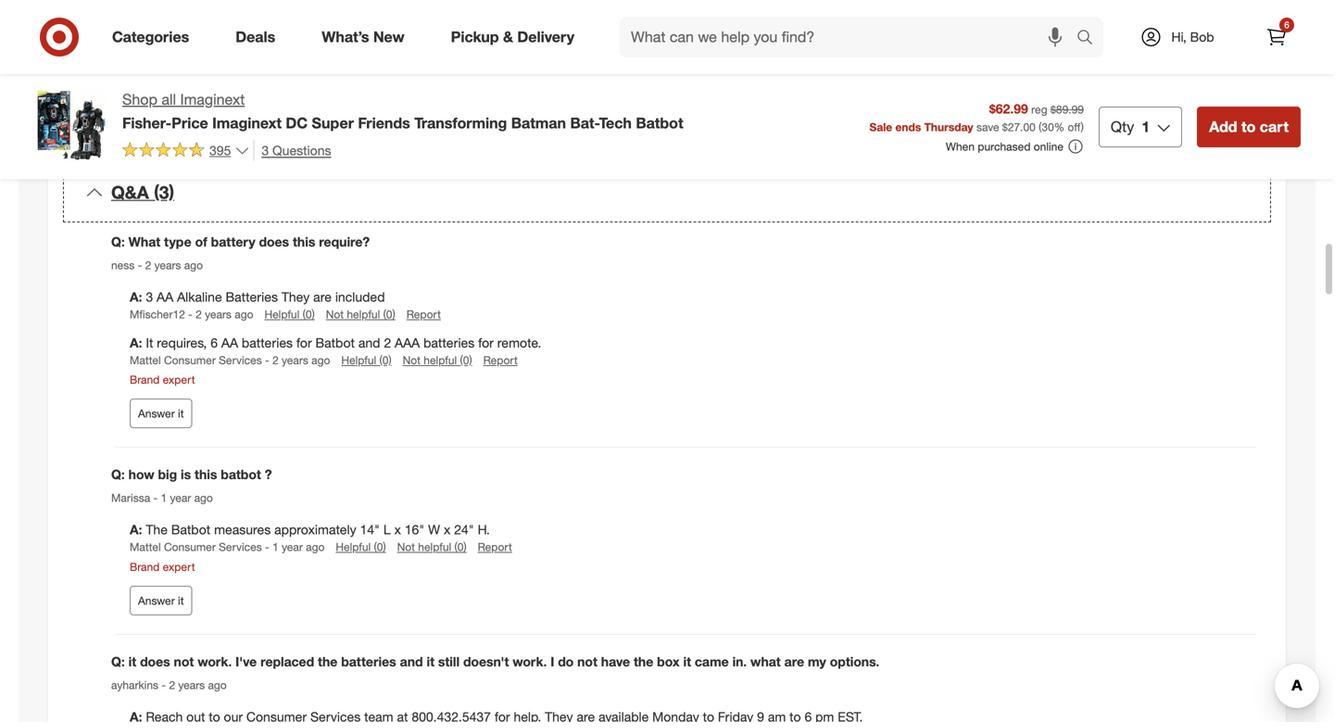 Task type: locate. For each thing, give the bounding box(es) containing it.
0 vertical spatial 3
[[262, 142, 269, 158]]

3 a: from the top
[[130, 522, 142, 538]]

1 vertical spatial of
[[195, 234, 207, 250]]

0 vertical spatial 6
[[1285, 19, 1290, 31]]

not helpful  (0) button
[[326, 306, 396, 322], [403, 352, 472, 368], [397, 539, 467, 555]]

answer it button down the
[[130, 586, 192, 615]]

expert
[[163, 373, 195, 386], [163, 560, 195, 574]]

1 vertical spatial this
[[195, 466, 217, 483]]

image of fisher-price imaginext dc super friends transforming batman bat-tech batbot image
[[33, 89, 108, 163]]

2 estimated from the top
[[111, 82, 170, 98]]

q: inside q: what type of battery does this require? ness - 2 years ago
[[111, 234, 125, 250]]

ayharkins
[[111, 678, 158, 692]]

not helpful  (0) button for and
[[403, 352, 472, 368]]

2 down what on the left top of page
[[145, 258, 151, 272]]

search button
[[1069, 17, 1113, 61]]

inches right 26
[[529, 63, 567, 79]]

0 horizontal spatial 3
[[146, 289, 153, 305]]

shop
[[122, 90, 158, 108]]

0 horizontal spatial does
[[140, 653, 170, 670]]

this up delivered
[[699, 82, 723, 98]]

- down the measures
[[265, 540, 269, 554]]

year down a: the batbot measures approximately 14" l x 16" w x 24" h.
[[282, 540, 303, 554]]

this down return
[[699, 63, 723, 79]]

1 vertical spatial purchased
[[978, 139, 1031, 153]]

q: it does not work. i've replaced the batteries and it still doesn't work. i do not have the box it came in. what are my options. ayharkins - 2 years ago
[[111, 653, 880, 692]]

1 vertical spatial estimated
[[111, 82, 170, 98]]

what's new
[[322, 28, 405, 46]]

years right ayharkins
[[178, 678, 205, 692]]

friends
[[358, 114, 410, 132]]

$89.99
[[1051, 102, 1084, 116]]

2 mattel from the top
[[130, 540, 161, 554]]

bat-
[[570, 114, 599, 132]]

1 vertical spatial ship
[[173, 82, 198, 98]]

does right battery
[[259, 234, 289, 250]]

2 vertical spatial helpful  (0)
[[336, 540, 386, 554]]

mattel consumer services - 2 years ago
[[130, 353, 330, 367]]

1 mattel from the top
[[130, 353, 161, 367]]

1 vertical spatial helpful
[[341, 353, 376, 367]]

q: up 'ness'
[[111, 234, 125, 250]]

answer it button up big
[[130, 399, 192, 428]]

1 vertical spatial not
[[403, 353, 421, 367]]

q: up ayharkins
[[111, 653, 125, 670]]

q: inside 'q: it does not work. i've replaced the batteries and it still doesn't work. i do not have the box it came in. what are my options. ayharkins - 2 years ago'
[[111, 653, 125, 670]]

2 q: from the top
[[111, 466, 125, 483]]

to inside button
[[1242, 118, 1256, 136]]

inches right the 7.75 on the left top of the page
[[304, 63, 342, 79]]

1 answer from the top
[[138, 407, 175, 420]]

395
[[209, 142, 231, 158]]

report for batteries
[[483, 353, 518, 367]]

expert down the
[[163, 560, 195, 574]]

0 vertical spatial to
[[852, 63, 863, 79]]

(
[[1039, 120, 1042, 134]]

1 horizontal spatial not
[[578, 653, 598, 670]]

x left 14.5
[[385, 63, 392, 79]]

mattel for it requires, 6 aa batteries for batbot and 2 aaa batteries for remote.
[[130, 353, 161, 367]]

are right they
[[313, 289, 332, 305]]

1 brand expert from the top
[[130, 373, 195, 386]]

not helpful  (0) for 16"
[[397, 540, 467, 554]]

requires,
[[157, 334, 207, 351]]

ago inside 'q: it does not work. i've replaced the batteries and it still doesn't work. i do not have the box it came in. what are my options. ayharkins - 2 years ago'
[[208, 678, 227, 692]]

1 vertical spatial to
[[1242, 118, 1256, 136]]

not helpful  (0) button down aaa on the top of page
[[403, 352, 472, 368]]

answer it for mattel consumer services - 1 year ago
[[138, 594, 184, 608]]

helpful for 14"
[[336, 540, 371, 554]]

battery
[[211, 234, 256, 250]]

years inside q: what type of battery does this require? ness - 2 years ago
[[154, 258, 181, 272]]

mattel down it
[[130, 353, 161, 367]]

0 horizontal spatial not
[[174, 653, 194, 670]]

a: for a: 3 aa alkaline batteries  they are included
[[130, 289, 142, 305]]

mfischer12
[[130, 307, 185, 321]]

answer down the
[[138, 594, 175, 608]]

estimated
[[111, 63, 170, 79], [111, 82, 170, 98]]

brand down the
[[130, 560, 160, 574]]

2 horizontal spatial batbot
[[636, 114, 684, 132]]

report down h.
[[478, 540, 512, 554]]

answer it button
[[130, 399, 192, 428], [130, 586, 192, 615]]

years down a: it requires, 6 aa batteries for batbot and 2 aaa batteries for remote.
[[282, 353, 308, 367]]

q: for q: what type of battery does this require?
[[111, 234, 125, 250]]

and left aaa on the top of page
[[359, 334, 380, 351]]

imaginext up 395
[[212, 114, 282, 132]]

1 details from the left
[[177, 36, 224, 54]]

1 vertical spatial answer it
[[138, 594, 184, 608]]

helpful  (0) down '14"'
[[336, 540, 386, 554]]

7.75
[[275, 63, 300, 79]]

helpful down they
[[265, 307, 300, 321]]

and
[[359, 334, 380, 351], [400, 653, 423, 670]]

2 vertical spatial batbot
[[171, 522, 211, 538]]

does inside 'q: it does not work. i've replaced the batteries and it still doesn't work. i do not have the box it came in. what are my options. ayharkins - 2 years ago'
[[140, 653, 170, 670]]

1 vertical spatial a:
[[130, 334, 142, 351]]

expert down requires,
[[163, 373, 195, 386]]

2 inches from the left
[[424, 63, 462, 79]]

not up a: it requires, 6 aa batteries for batbot and 2 aaa batteries for remote.
[[326, 307, 344, 321]]

0 horizontal spatial 1
[[161, 491, 167, 505]]

helpful  (0) button down they
[[265, 306, 315, 322]]

2 vertical spatial not helpful  (0)
[[397, 540, 467, 554]]

are left my
[[785, 653, 805, 670]]

0 horizontal spatial year
[[170, 491, 191, 505]]

helpful  (0) button down '14"'
[[336, 539, 386, 555]]

1 vertical spatial 1
[[161, 491, 167, 505]]

of inside return details this item can be returned to any target store or target.com. this item must be returned within 90 days of the date it was purchased in store, shipped, delivered by a shipt shopper, or made ready for pickup. for complete information.
[[946, 82, 957, 98]]

1 vertical spatial item
[[726, 82, 752, 98]]

a: for a: it requires, 6 aa batteries for batbot and 2 aaa batteries for remote.
[[130, 334, 142, 351]]

it inside return details this item can be returned to any target store or target.com. this item must be returned within 90 days of the date it was purchased in store, shipped, delivered by a shipt shopper, or made ready for pickup. for complete information.
[[1012, 82, 1019, 98]]

2 vertical spatial report button
[[478, 539, 512, 555]]

2 vertical spatial report
[[478, 540, 512, 554]]

and left still
[[400, 653, 423, 670]]

0 horizontal spatial and
[[359, 334, 380, 351]]

1 horizontal spatial 3
[[262, 142, 269, 158]]

1 horizontal spatial this
[[293, 234, 315, 250]]

0 horizontal spatial purchased
[[978, 139, 1031, 153]]

services down batteries
[[219, 353, 262, 367]]

not down aaa on the top of page
[[403, 353, 421, 367]]

questions
[[273, 142, 331, 158]]

1 vertical spatial 3
[[146, 289, 153, 305]]

it
[[1012, 82, 1019, 98], [178, 407, 184, 420], [178, 594, 184, 608], [129, 653, 136, 670], [427, 653, 435, 670], [684, 653, 691, 670]]

1 horizontal spatial year
[[282, 540, 303, 554]]

to right add
[[1242, 118, 1256, 136]]

not for batbot
[[403, 353, 421, 367]]

1 q: from the top
[[111, 234, 125, 250]]

1 right the qty
[[1142, 118, 1150, 136]]

2 vertical spatial not
[[397, 540, 415, 554]]

1 services from the top
[[219, 353, 262, 367]]

must
[[755, 82, 784, 98]]

batbot right the
[[171, 522, 211, 538]]

2 vertical spatial q:
[[111, 653, 125, 670]]

fisher-
[[122, 114, 172, 132]]

0 vertical spatial answer it button
[[130, 399, 192, 428]]

0 vertical spatial services
[[219, 353, 262, 367]]

be up 'shipt'
[[788, 82, 803, 98]]

purchased up $89.99
[[1050, 82, 1111, 98]]

brand
[[130, 373, 160, 386], [130, 560, 160, 574]]

this inside the q: how big is this batbot ? marissa - 1 year ago
[[195, 466, 217, 483]]

answer it
[[138, 407, 184, 420], [138, 594, 184, 608]]

be right can
[[780, 63, 795, 79]]

90
[[897, 82, 911, 98]]

helpful  (0) for 14"
[[336, 540, 386, 554]]

brand expert for batbot
[[130, 560, 195, 574]]

answer it up big
[[138, 407, 184, 420]]

ness
[[111, 258, 135, 272]]

for left remote.
[[478, 334, 494, 351]]

box
[[657, 653, 680, 670]]

2 brand from the top
[[130, 560, 160, 574]]

shipped,
[[1164, 82, 1214, 98]]

2 right ayharkins
[[169, 678, 175, 692]]

brand expert down it
[[130, 373, 195, 386]]

options.
[[830, 653, 880, 670]]

1 expert from the top
[[163, 373, 195, 386]]

helpful  (0) button
[[265, 306, 315, 322], [341, 352, 392, 368], [336, 539, 386, 555]]

the right replaced
[[318, 653, 338, 670]]

6
[[1285, 19, 1290, 31], [211, 334, 218, 351]]

- right ayharkins
[[162, 678, 166, 692]]

batteries
[[242, 334, 293, 351], [424, 334, 475, 351], [341, 653, 396, 670]]

1 vertical spatial answer it button
[[130, 586, 192, 615]]

helpful
[[347, 307, 380, 321], [424, 353, 457, 367], [418, 540, 452, 554]]

3 q: from the top
[[111, 653, 125, 670]]

1 answer it button from the top
[[130, 399, 192, 428]]

2 a: from the top
[[130, 334, 142, 351]]

expert for requires,
[[163, 373, 195, 386]]

inches right 14.5
[[424, 63, 462, 79]]

of right type
[[195, 234, 207, 250]]

1 vertical spatial and
[[400, 653, 423, 670]]

1 vertical spatial mattel
[[130, 540, 161, 554]]

1 vertical spatial returned
[[806, 82, 856, 98]]

report up aaa on the top of page
[[407, 307, 441, 321]]

1 vertical spatial not helpful  (0) button
[[403, 352, 472, 368]]

0 vertical spatial not
[[326, 307, 344, 321]]

ago inside the q: how big is this batbot ? marissa - 1 year ago
[[194, 491, 213, 505]]

2 expert from the top
[[163, 560, 195, 574]]

2 vertical spatial helpful
[[336, 540, 371, 554]]

0 vertical spatial estimated
[[111, 63, 170, 79]]

of
[[946, 82, 957, 98], [195, 234, 207, 250]]

does up ayharkins
[[140, 653, 170, 670]]

1 inches from the left
[[304, 63, 342, 79]]

1 vertical spatial report button
[[483, 352, 518, 368]]

it up ayharkins
[[129, 653, 136, 670]]

answer for mattel consumer services - 1 year ago
[[138, 594, 175, 608]]

a: for a: the batbot measures approximately 14" l x 16" w x 24" h.
[[130, 522, 142, 538]]

q:
[[111, 234, 125, 250], [111, 466, 125, 483], [111, 653, 125, 670]]

w
[[428, 522, 440, 538]]

- down 'alkaline'
[[188, 307, 193, 321]]

batbot right the tech
[[636, 114, 684, 132]]

batteries inside 'q: it does not work. i've replaced the batteries and it still doesn't work. i do not have the box it came in. what are my options. ayharkins - 2 years ago'
[[341, 653, 396, 670]]

2
[[145, 258, 151, 272], [196, 307, 202, 321], [384, 334, 391, 351], [273, 353, 279, 367], [169, 678, 175, 692]]

details inside shipping details estimated ship dimensions: 7.75 inches length x 14.5 inches width x 26 inches height estimated ship weight:
[[177, 36, 224, 54]]

2 inside 'q: it does not work. i've replaced the batteries and it still doesn't work. i do not have the box it came in. what are my options. ayharkins - 2 years ago'
[[169, 678, 175, 692]]

0 vertical spatial expert
[[163, 373, 195, 386]]

27.00
[[1008, 120, 1036, 134]]

work.
[[198, 653, 232, 670], [513, 653, 547, 670]]

consumer for batbot
[[164, 540, 216, 554]]

0 vertical spatial batbot
[[636, 114, 684, 132]]

helpful for and
[[424, 353, 457, 367]]

search
[[1069, 30, 1113, 48]]

1 horizontal spatial purchased
[[1050, 82, 1111, 98]]

price
[[172, 114, 208, 132]]

0 horizontal spatial the
[[318, 653, 338, 670]]

included
[[335, 289, 385, 305]]

consumer down the
[[164, 540, 216, 554]]

expert for batbot
[[163, 560, 195, 574]]

complete
[[842, 119, 897, 135]]

of inside q: what type of battery does this require? ness - 2 years ago
[[195, 234, 207, 250]]

-
[[138, 258, 142, 272], [188, 307, 193, 321], [265, 353, 269, 367], [153, 491, 158, 505], [265, 540, 269, 554], [162, 678, 166, 692]]

consumer
[[164, 353, 216, 367], [164, 540, 216, 554]]

i've
[[236, 653, 257, 670]]

1 vertical spatial consumer
[[164, 540, 216, 554]]

0 vertical spatial 1
[[1142, 118, 1150, 136]]

or down 'within'
[[871, 100, 883, 116]]

1 vertical spatial are
[[785, 653, 805, 670]]

report button down remote.
[[483, 352, 518, 368]]

3 up mfischer12
[[146, 289, 153, 305]]

it up is
[[178, 407, 184, 420]]

helpful  (0) button for batteries
[[341, 352, 392, 368]]

2 vertical spatial 1
[[273, 540, 279, 554]]

not helpful  (0) button down included
[[326, 306, 396, 322]]

brand expert down the
[[130, 560, 195, 574]]

1 estimated from the top
[[111, 63, 170, 79]]

0 horizontal spatial 6
[[211, 334, 218, 351]]

q&a (3) button
[[63, 163, 1272, 222]]

remote.
[[497, 334, 542, 351]]

batbot inside 'shop all imaginext fisher-price imaginext dc super friends transforming batman bat-tech batbot'
[[636, 114, 684, 132]]

date
[[983, 82, 1009, 98]]

report for 24"
[[478, 540, 512, 554]]

add to cart
[[1210, 118, 1289, 136]]

0 vertical spatial this
[[699, 63, 723, 79]]

2 ship from the top
[[173, 82, 198, 98]]

1 vertical spatial brand expert
[[130, 560, 195, 574]]

0 horizontal spatial details
[[177, 36, 224, 54]]

0 horizontal spatial work.
[[198, 653, 232, 670]]

report button for 24"
[[478, 539, 512, 555]]

q: inside the q: how big is this batbot ? marissa - 1 year ago
[[111, 466, 125, 483]]

?
[[265, 466, 272, 483]]

0 horizontal spatial or
[[871, 100, 883, 116]]

1 not from the left
[[174, 653, 194, 670]]

1 horizontal spatial inches
[[424, 63, 462, 79]]

0 vertical spatial purchased
[[1050, 82, 1111, 98]]

1 a: from the top
[[130, 289, 142, 305]]

l
[[384, 522, 391, 538]]

answer for a:
[[138, 407, 175, 420]]

1 answer it from the top
[[138, 407, 184, 420]]

store
[[930, 63, 959, 79]]

0 horizontal spatial aa
[[157, 289, 174, 305]]

imaginext up price
[[180, 90, 245, 108]]

aaa
[[395, 334, 420, 351]]

report down remote.
[[483, 353, 518, 367]]

batteries up mattel consumer services - 2 years ago
[[242, 334, 293, 351]]

not helpful  (0) button down w
[[397, 539, 467, 555]]

q: for q: it does not work. i've replaced the batteries and it still doesn't work. i do not have the box it came in. what are my options.
[[111, 653, 125, 670]]

brand expert for requires,
[[130, 373, 195, 386]]

(3)
[[154, 182, 174, 203]]

batbot down included
[[316, 334, 355, 351]]

estimated up the "fisher-"
[[111, 82, 170, 98]]

reg
[[1032, 102, 1048, 116]]

0 vertical spatial aa
[[157, 289, 174, 305]]

the inside return details this item can be returned to any target store or target.com. this item must be returned within 90 days of the date it was purchased in store, shipped, delivered by a shipt shopper, or made ready for pickup. for complete information.
[[961, 82, 979, 98]]

1 horizontal spatial or
[[963, 63, 974, 79]]

aa
[[157, 289, 174, 305], [221, 334, 238, 351]]

a: left it
[[130, 334, 142, 351]]

2 services from the top
[[219, 540, 262, 554]]

details up can
[[751, 36, 798, 54]]

1 horizontal spatial and
[[400, 653, 423, 670]]

0 horizontal spatial this
[[195, 466, 217, 483]]

imaginext
[[180, 90, 245, 108], [212, 114, 282, 132]]

0 horizontal spatial are
[[313, 289, 332, 305]]

2 answer it button from the top
[[130, 586, 192, 615]]

- inside the q: how big is this batbot ? marissa - 1 year ago
[[153, 491, 158, 505]]

1 horizontal spatial does
[[259, 234, 289, 250]]

0 vertical spatial helpful  (0)
[[265, 307, 315, 321]]

details inside return details this item can be returned to any target store or target.com. this item must be returned within 90 days of the date it was purchased in store, shipped, delivered by a shipt shopper, or made ready for pickup. for complete information.
[[751, 36, 798, 54]]

year down is
[[170, 491, 191, 505]]

the
[[961, 82, 979, 98], [318, 653, 338, 670], [634, 653, 654, 670]]

2 consumer from the top
[[164, 540, 216, 554]]

0 vertical spatial not helpful  (0) button
[[326, 306, 396, 322]]

0 horizontal spatial inches
[[304, 63, 342, 79]]

details for return
[[751, 36, 798, 54]]

1 item from the top
[[726, 63, 752, 79]]

batman
[[511, 114, 566, 132]]

answer it down the
[[138, 594, 184, 608]]

helpful  (0) button for 14"
[[336, 539, 386, 555]]

1 brand from the top
[[130, 373, 160, 386]]

helpful  (0) down they
[[265, 307, 315, 321]]

1 horizontal spatial of
[[946, 82, 957, 98]]

2 details from the left
[[751, 36, 798, 54]]

answer it button for a:
[[130, 399, 192, 428]]

- right 'ness'
[[138, 258, 142, 272]]

item up delivered
[[726, 82, 752, 98]]

2 vertical spatial a:
[[130, 522, 142, 538]]

0 vertical spatial q:
[[111, 234, 125, 250]]

helpful  (0) down a: it requires, 6 aa batteries for batbot and 2 aaa batteries for remote.
[[341, 353, 392, 367]]

services down the measures
[[219, 540, 262, 554]]

1 vertical spatial imaginext
[[212, 114, 282, 132]]

x left 26
[[501, 63, 508, 79]]

the left date at top right
[[961, 82, 979, 98]]

sale
[[870, 120, 893, 134]]

2 brand expert from the top
[[130, 560, 195, 574]]

dimensions:
[[201, 63, 271, 79]]

width
[[466, 63, 497, 79]]

aa up mattel consumer services - 2 years ago
[[221, 334, 238, 351]]

in.
[[733, 653, 747, 670]]

answer up big
[[138, 407, 175, 420]]

2 horizontal spatial inches
[[529, 63, 567, 79]]

2 answer it from the top
[[138, 594, 184, 608]]

purchased down $
[[978, 139, 1031, 153]]

a: left the
[[130, 522, 142, 538]]

or right store
[[963, 63, 974, 79]]

batteries left still
[[341, 653, 396, 670]]

1 vertical spatial or
[[871, 100, 883, 116]]

0 vertical spatial answer
[[138, 407, 175, 420]]

0 vertical spatial mattel
[[130, 353, 161, 367]]

2 answer from the top
[[138, 594, 175, 608]]

0 vertical spatial consumer
[[164, 353, 216, 367]]

aa up mfischer12
[[157, 289, 174, 305]]

0 vertical spatial a:
[[130, 289, 142, 305]]

years
[[154, 258, 181, 272], [205, 307, 232, 321], [282, 353, 308, 367], [178, 678, 205, 692]]

1 vertical spatial q:
[[111, 466, 125, 483]]

26
[[511, 63, 526, 79]]

this inside q: what type of battery does this require? ness - 2 years ago
[[293, 234, 315, 250]]

this right is
[[195, 466, 217, 483]]

answer
[[138, 407, 175, 420], [138, 594, 175, 608]]

1 vertical spatial helpful  (0)
[[341, 353, 392, 367]]

brand for the batbot measures approximately 14" l x 16" w x 24" h.
[[130, 560, 160, 574]]

consumer down requires,
[[164, 353, 216, 367]]

brand expert
[[130, 373, 195, 386], [130, 560, 195, 574]]

not helpful  (0) down w
[[397, 540, 467, 554]]

not helpful  (0) down included
[[326, 307, 396, 321]]

add
[[1210, 118, 1238, 136]]

dc
[[286, 114, 308, 132]]

- inside 'q: it does not work. i've replaced the batteries and it still doesn't work. i do not have the box it came in. what are my options. ayharkins - 2 years ago'
[[162, 678, 166, 692]]

report button down h.
[[478, 539, 512, 555]]

ship up price
[[173, 82, 198, 98]]

this
[[293, 234, 315, 250], [195, 466, 217, 483]]

0 vertical spatial answer it
[[138, 407, 184, 420]]

1 down big
[[161, 491, 167, 505]]

- down a: 3 aa alkaline batteries  they are included
[[265, 353, 269, 367]]

0 vertical spatial brand
[[130, 373, 160, 386]]

1 consumer from the top
[[164, 353, 216, 367]]

and inside 'q: it does not work. i've replaced the batteries and it still doesn't work. i do not have the box it came in. what are my options. ayharkins - 2 years ago'
[[400, 653, 423, 670]]

1 vertical spatial does
[[140, 653, 170, 670]]

brand down it
[[130, 373, 160, 386]]

work. left i've
[[198, 653, 232, 670]]



Task type: describe. For each thing, give the bounding box(es) containing it.
answer it button for mattel consumer services - 1 year ago
[[130, 586, 192, 615]]

2 horizontal spatial 1
[[1142, 118, 1150, 136]]

q: how big is this batbot ? marissa - 1 year ago
[[111, 466, 272, 505]]

$62.99 reg $89.99 sale ends thursday save $ 27.00 ( 30 % off )
[[870, 100, 1084, 134]]

batteries
[[226, 289, 278, 305]]

0 vertical spatial or
[[963, 63, 974, 79]]

pickup & delivery link
[[435, 17, 598, 57]]

helpful  (0) for batteries
[[341, 353, 392, 367]]

14.5
[[395, 63, 421, 79]]

1 ship from the top
[[173, 63, 198, 79]]

2 not from the left
[[578, 653, 598, 670]]

1 work. from the left
[[198, 653, 232, 670]]

replaced
[[261, 653, 314, 670]]

q: for q: how big is this batbot ?
[[111, 466, 125, 483]]

1 horizontal spatial 1
[[273, 540, 279, 554]]

ready
[[923, 100, 956, 116]]

1 vertical spatial be
[[788, 82, 803, 98]]

24"
[[454, 522, 474, 538]]

qty
[[1111, 118, 1135, 136]]

return
[[699, 36, 747, 54]]

made
[[887, 100, 920, 116]]

1 inside the q: how big is this batbot ? marissa - 1 year ago
[[161, 491, 167, 505]]

services for approximately
[[219, 540, 262, 554]]

what's new link
[[306, 17, 428, 57]]

6 inside 6 link
[[1285, 19, 1290, 31]]

was
[[1023, 82, 1046, 98]]

mattel for the batbot measures approximately 14" l x 16" w x 24" h.
[[130, 540, 161, 554]]

any
[[867, 63, 887, 79]]

days
[[915, 82, 943, 98]]

2 item from the top
[[726, 82, 752, 98]]

0 vertical spatial helpful  (0) button
[[265, 306, 315, 322]]

x right l
[[394, 522, 401, 538]]

they
[[282, 289, 310, 305]]

doesn't
[[463, 653, 509, 670]]

report button for batteries
[[483, 352, 518, 368]]

0 vertical spatial helpful
[[265, 307, 300, 321]]

super
[[312, 114, 354, 132]]

to inside return details this item can be returned to any target store or target.com. this item must be returned within 90 days of the date it was purchased in store, shipped, delivered by a shipt shopper, or made ready for pickup. for complete information.
[[852, 63, 863, 79]]

it
[[146, 334, 153, 351]]

2 down a: it requires, 6 aa batteries for batbot and 2 aaa batteries for remote.
[[273, 353, 279, 367]]

2 inside q: what type of battery does this require? ness - 2 years ago
[[145, 258, 151, 272]]

q: what type of battery does this require? ness - 2 years ago
[[111, 234, 370, 272]]

it right box
[[684, 653, 691, 670]]

)
[[1081, 120, 1084, 134]]

1 vertical spatial year
[[282, 540, 303, 554]]

does inside q: what type of battery does this require? ness - 2 years ago
[[259, 234, 289, 250]]

0 vertical spatial report
[[407, 307, 441, 321]]

not for x
[[397, 540, 415, 554]]

2 left aaa on the top of page
[[384, 334, 391, 351]]

consumer for requires,
[[164, 353, 216, 367]]

1 vertical spatial aa
[[221, 334, 238, 351]]

answer it for a:
[[138, 407, 184, 420]]

3 questions link
[[253, 140, 331, 161]]

x right w
[[444, 522, 451, 538]]

not helpful  (0) button for 16"
[[397, 539, 467, 555]]

for up thursday
[[959, 100, 975, 116]]

purchased inside return details this item can be returned to any target store or target.com. this item must be returned within 90 days of the date it was purchased in store, shipped, delivered by a shipt shopper, or made ready for pickup. for complete information.
[[1050, 82, 1111, 98]]

3 inches from the left
[[529, 63, 567, 79]]

0 horizontal spatial batbot
[[171, 522, 211, 538]]

save
[[977, 120, 1000, 134]]

tech
[[599, 114, 632, 132]]

not helpful  (0) for and
[[403, 353, 472, 367]]

30
[[1042, 120, 1055, 134]]

2 down 'alkaline'
[[196, 307, 202, 321]]

0 vertical spatial report button
[[407, 306, 441, 322]]

years inside 'q: it does not work. i've replaced the batteries and it still doesn't work. i do not have the box it came in. what are my options. ayharkins - 2 years ago'
[[178, 678, 205, 692]]

came
[[695, 653, 729, 670]]

for down shopper, at the top of page
[[823, 119, 839, 135]]

$
[[1003, 120, 1008, 134]]

details for shipping
[[177, 36, 224, 54]]

a: the batbot measures approximately 14" l x 16" w x 24" h.
[[130, 522, 490, 538]]

my
[[808, 653, 827, 670]]

0 vertical spatial not helpful  (0)
[[326, 307, 396, 321]]

a: it requires, 6 aa batteries for batbot and 2 aaa batteries for remote.
[[130, 334, 542, 351]]

cart
[[1260, 118, 1289, 136]]

transforming
[[414, 114, 507, 132]]

services for aa
[[219, 353, 262, 367]]

6 link
[[1257, 17, 1298, 57]]

still
[[438, 653, 460, 670]]

type
[[164, 234, 192, 250]]

can
[[755, 63, 776, 79]]

pickup
[[451, 28, 499, 46]]

2 work. from the left
[[513, 653, 547, 670]]

1 this from the top
[[699, 63, 723, 79]]

how
[[129, 466, 154, 483]]

for down they
[[297, 334, 312, 351]]

shipping details estimated ship dimensions: 7.75 inches length x 14.5 inches width x 26 inches height estimated ship weight:
[[111, 36, 607, 98]]

2 horizontal spatial batteries
[[424, 334, 475, 351]]

have
[[601, 653, 630, 670]]

delivered
[[699, 100, 752, 116]]

14"
[[360, 522, 380, 538]]

require?
[[319, 234, 370, 250]]

return details this item can be returned to any target store or target.com. this item must be returned within 90 days of the date it was purchased in store, shipped, delivered by a shipt shopper, or made ready for pickup. for complete information.
[[699, 36, 1214, 135]]

year inside the q: how big is this batbot ? marissa - 1 year ago
[[170, 491, 191, 505]]

395 link
[[122, 140, 250, 162]]

all
[[162, 90, 176, 108]]

within
[[859, 82, 893, 98]]

shipt
[[784, 100, 814, 116]]

0 vertical spatial returned
[[799, 63, 848, 79]]

categories link
[[96, 17, 212, 57]]

deals
[[236, 28, 276, 46]]

it down mattel consumer services - 1 year ago
[[178, 594, 184, 608]]

delivery
[[518, 28, 575, 46]]

alkaline
[[177, 289, 222, 305]]

years down 'alkaline'
[[205, 307, 232, 321]]

helpful for 16"
[[418, 540, 452, 554]]

target.com.
[[978, 63, 1044, 79]]

online
[[1034, 139, 1064, 153]]

weight:
[[201, 82, 243, 98]]

length
[[345, 63, 381, 79]]

ago inside q: what type of battery does this require? ness - 2 years ago
[[184, 258, 203, 272]]

16"
[[405, 522, 425, 538]]

by
[[756, 100, 770, 116]]

ends
[[896, 120, 922, 134]]

a: 3 aa alkaline batteries  they are included
[[130, 289, 385, 305]]

0 vertical spatial be
[[780, 63, 795, 79]]

pickup.
[[978, 100, 1020, 116]]

0 vertical spatial helpful
[[347, 307, 380, 321]]

brand for it requires, 6 aa batteries for batbot and 2 aaa batteries for remote.
[[130, 373, 160, 386]]

helpful for batteries
[[341, 353, 376, 367]]

it left still
[[427, 653, 435, 670]]

1 horizontal spatial the
[[634, 653, 654, 670]]

hi,
[[1172, 29, 1187, 45]]

i
[[551, 653, 555, 670]]

$62.99
[[990, 100, 1029, 117]]

pickup & delivery
[[451, 28, 575, 46]]

are inside 'q: it does not work. i've replaced the batteries and it still doesn't work. i do not have the box it came in. what are my options. ayharkins - 2 years ago'
[[785, 653, 805, 670]]

- inside q: what type of battery does this require? ness - 2 years ago
[[138, 258, 142, 272]]

What can we help you find? suggestions appear below search field
[[620, 17, 1082, 57]]

1 horizontal spatial batbot
[[316, 334, 355, 351]]

thursday
[[925, 120, 974, 134]]

when
[[946, 139, 975, 153]]

0 horizontal spatial batteries
[[242, 334, 293, 351]]

big
[[158, 466, 177, 483]]

shopper,
[[818, 100, 868, 116]]

add to cart button
[[1198, 106, 1301, 147]]

mattel consumer services - 1 year ago
[[130, 540, 325, 554]]

0 vertical spatial imaginext
[[180, 90, 245, 108]]

in
[[1115, 82, 1125, 98]]

a
[[773, 100, 780, 116]]

2 this from the top
[[699, 82, 723, 98]]

what
[[129, 234, 160, 250]]

0 vertical spatial and
[[359, 334, 380, 351]]



Task type: vqa. For each thing, say whether or not it's contained in the screenshot.
Gloves
no



